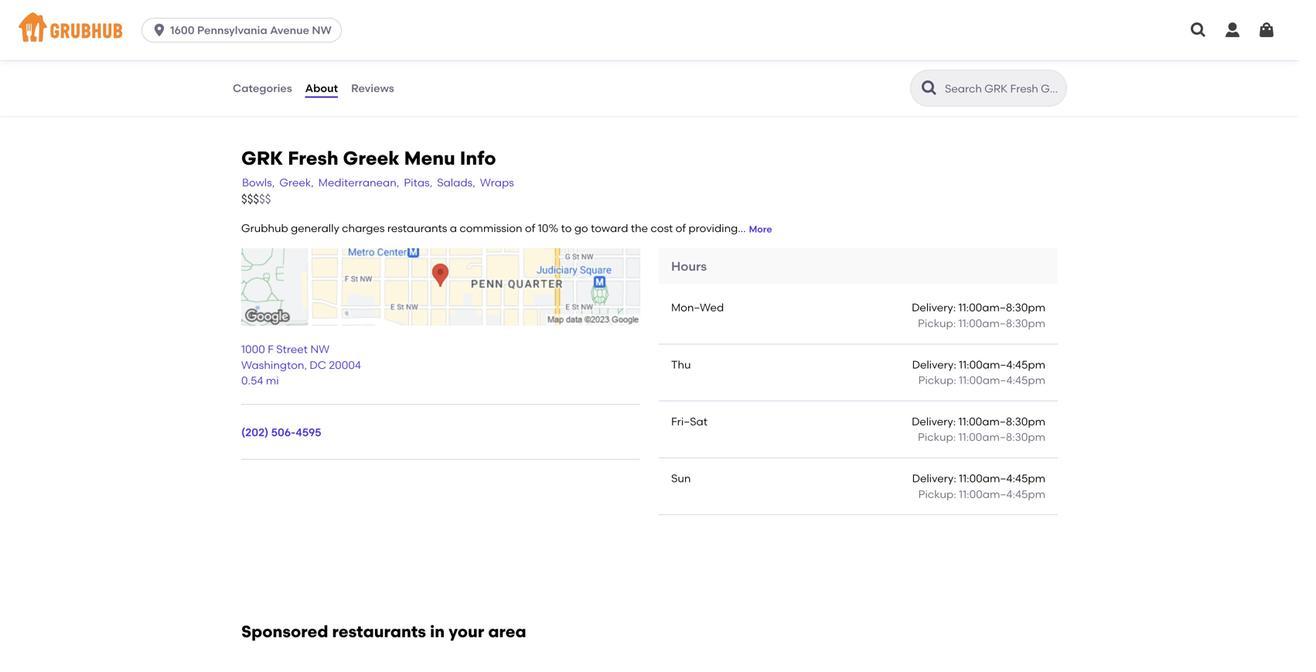 Task type: locate. For each thing, give the bounding box(es) containing it.
sponsored
[[241, 622, 328, 642]]

10%
[[538, 222, 559, 235]]

nw for avenue
[[312, 24, 332, 37]]

11:00am–8:30pm
[[959, 301, 1046, 314], [959, 317, 1046, 330], [959, 415, 1046, 428], [959, 431, 1046, 444]]

(202)
[[241, 426, 269, 439]]

0 horizontal spatial svg image
[[152, 22, 167, 38]]

0 vertical spatial pickup: 11:00am–8:30pm
[[918, 317, 1046, 330]]

grubhub
[[241, 222, 288, 235]]

washington
[[241, 358, 304, 371]]

of left "10%"
[[525, 222, 535, 235]]

1 of from the left
[[525, 222, 535, 235]]

nw right avenue
[[312, 24, 332, 37]]

0 vertical spatial restaurants
[[387, 222, 447, 235]]

your
[[449, 622, 484, 642]]

2 pickup: from the top
[[918, 374, 956, 387]]

greek, button
[[279, 174, 315, 191]]

salads,
[[437, 176, 475, 189]]

pickup:
[[918, 317, 956, 330], [918, 374, 956, 387], [918, 431, 956, 444], [918, 488, 956, 501]]

delivery: 11:00am–4:45pm
[[912, 358, 1046, 371], [912, 472, 1046, 485]]

1600
[[170, 24, 195, 37]]

1 pickup: 11:00am–4:45pm from the top
[[918, 374, 1046, 387]]

pickup: 11:00am–4:45pm
[[918, 374, 1046, 387], [918, 488, 1046, 501]]

4 pickup: from the top
[[918, 488, 956, 501]]

3 delivery: from the top
[[912, 415, 956, 428]]

restaurants
[[387, 222, 447, 235], [332, 622, 426, 642]]

thu
[[671, 358, 691, 371]]

2 11:00am–8:30pm from the top
[[959, 317, 1046, 330]]

pickup: 11:00am–8:30pm
[[918, 317, 1046, 330], [918, 431, 1046, 444]]

1 delivery: 11:00am–8:30pm from the top
[[912, 301, 1046, 314]]

1600 pennsylvania avenue nw
[[170, 24, 332, 37]]

svg image left svg icon on the right of page
[[1190, 21, 1208, 39]]

pitas, button
[[403, 174, 433, 191]]

bowls, greek, mediterranean, pitas, salads, wraps
[[242, 176, 514, 189]]

of right cost
[[676, 222, 686, 235]]

1 vertical spatial delivery: 11:00am–8:30pm
[[912, 415, 1046, 428]]

1 pickup: from the top
[[918, 317, 956, 330]]

salads, button
[[436, 174, 476, 191]]

reviews
[[351, 81, 394, 95]]

1 pickup: 11:00am–8:30pm from the top
[[918, 317, 1046, 330]]

2 11:00am–4:45pm from the top
[[959, 374, 1046, 387]]

commission
[[460, 222, 522, 235]]

1 vertical spatial pickup: 11:00am–4:45pm
[[918, 488, 1046, 501]]

fri–sat
[[671, 415, 708, 428]]

main navigation navigation
[[0, 0, 1299, 60]]

1 vertical spatial delivery: 11:00am–4:45pm
[[912, 472, 1046, 485]]

pickup: for mon–wed
[[918, 317, 956, 330]]

svg image
[[1190, 21, 1208, 39], [1258, 21, 1276, 39], [152, 22, 167, 38]]

0 vertical spatial delivery: 11:00am–8:30pm
[[912, 301, 1046, 314]]

1 delivery: from the top
[[912, 301, 956, 314]]

2 delivery: from the top
[[912, 358, 956, 371]]

reviews button
[[350, 60, 395, 116]]

delivery: for fri–sat
[[912, 415, 956, 428]]

nw
[[312, 24, 332, 37], [310, 343, 330, 356]]

bowls, button
[[241, 174, 276, 191]]

$$$$$
[[241, 192, 271, 206]]

delivery:
[[912, 301, 956, 314], [912, 358, 956, 371], [912, 415, 956, 428], [912, 472, 956, 485]]

4595
[[296, 426, 321, 439]]

nw for street
[[310, 343, 330, 356]]

1 delivery: 11:00am–4:45pm from the top
[[912, 358, 1046, 371]]

to
[[561, 222, 572, 235]]

0 horizontal spatial of
[[525, 222, 535, 235]]

of
[[525, 222, 535, 235], [676, 222, 686, 235]]

0 vertical spatial nw
[[312, 24, 332, 37]]

info
[[460, 147, 496, 170]]

grubhub generally charges restaurants a commission of 10% to go toward the cost of providing ... more
[[241, 222, 772, 235]]

bowls,
[[242, 176, 275, 189]]

pickup: for fri–sat
[[918, 431, 956, 444]]

pickup: for sun
[[918, 488, 956, 501]]

svg image right svg icon on the right of page
[[1258, 21, 1276, 39]]

2 delivery: 11:00am–8:30pm from the top
[[912, 415, 1046, 428]]

1 horizontal spatial svg image
[[1190, 21, 1208, 39]]

nw inside button
[[312, 24, 332, 37]]

1 vertical spatial nw
[[310, 343, 330, 356]]

,
[[304, 358, 307, 371]]

3 pickup: from the top
[[918, 431, 956, 444]]

0 vertical spatial pickup: 11:00am–4:45pm
[[918, 374, 1046, 387]]

4 11:00am–8:30pm from the top
[[959, 431, 1046, 444]]

11:00am–4:45pm
[[959, 358, 1046, 371], [959, 374, 1046, 387], [959, 472, 1046, 485], [959, 488, 1046, 501]]

restaurants left in at the left bottom of the page
[[332, 622, 426, 642]]

3 11:00am–4:45pm from the top
[[959, 472, 1046, 485]]

toward
[[591, 222, 628, 235]]

(202) 506-4595 button
[[241, 425, 321, 440]]

...
[[738, 222, 746, 235]]

svg image left 1600
[[152, 22, 167, 38]]

mediterranean, button
[[318, 174, 400, 191]]

restaurants left a
[[387, 222, 447, 235]]

1 11:00am–8:30pm from the top
[[959, 301, 1046, 314]]

menu
[[404, 147, 455, 170]]

Search GRK Fresh Greek search field
[[944, 81, 1062, 96]]

grk
[[241, 147, 283, 170]]

2 pickup: 11:00am–8:30pm from the top
[[918, 431, 1046, 444]]

delivery: 11:00am–8:30pm for fri–sat
[[912, 415, 1046, 428]]

4 delivery: from the top
[[912, 472, 956, 485]]

nw up dc
[[310, 343, 330, 356]]

0 vertical spatial delivery: 11:00am–4:45pm
[[912, 358, 1046, 371]]

nw inside 1000 f street nw washington , dc 20004 0.54 mi
[[310, 343, 330, 356]]

sponsored restaurants in your area
[[241, 622, 526, 642]]

1 vertical spatial pickup: 11:00am–8:30pm
[[918, 431, 1046, 444]]

cost
[[651, 222, 673, 235]]

mon–wed
[[671, 301, 724, 314]]

categories
[[233, 81, 292, 95]]

delivery: 11:00am–8:30pm
[[912, 301, 1046, 314], [912, 415, 1046, 428]]

1 horizontal spatial of
[[676, 222, 686, 235]]

2 delivery: 11:00am–4:45pm from the top
[[912, 472, 1046, 485]]

2 pickup: 11:00am–4:45pm from the top
[[918, 488, 1046, 501]]



Task type: describe. For each thing, give the bounding box(es) containing it.
street
[[276, 343, 308, 356]]

1 11:00am–4:45pm from the top
[[959, 358, 1046, 371]]

20004
[[329, 358, 361, 371]]

svg image inside '1600 pennsylvania avenue nw' button
[[152, 22, 167, 38]]

2 horizontal spatial svg image
[[1258, 21, 1276, 39]]

pickup: for thu
[[918, 374, 956, 387]]

sun
[[671, 472, 691, 485]]

wraps button
[[479, 174, 515, 191]]

(202) 506-4595
[[241, 426, 321, 439]]

hours
[[671, 259, 707, 274]]

2 of from the left
[[676, 222, 686, 235]]

more button
[[749, 223, 772, 236]]

pickup: 11:00am–8:30pm for mon–wed
[[918, 317, 1046, 330]]

1000 f street nw washington , dc 20004 0.54 mi
[[241, 343, 361, 387]]

mediterranean,
[[318, 176, 399, 189]]

wraps
[[480, 176, 514, 189]]

area
[[488, 622, 526, 642]]

avenue
[[270, 24, 309, 37]]

delivery: 11:00am–8:30pm for mon–wed
[[912, 301, 1046, 314]]

1 vertical spatial restaurants
[[332, 622, 426, 642]]

the
[[631, 222, 648, 235]]

delivery: for thu
[[912, 358, 956, 371]]

delivery: 11:00am–4:45pm for thu
[[912, 358, 1046, 371]]

3 11:00am–8:30pm from the top
[[959, 415, 1046, 428]]

go
[[575, 222, 588, 235]]

delivery: for sun
[[912, 472, 956, 485]]

0.54
[[241, 374, 263, 387]]

greek,
[[279, 176, 314, 189]]

pickup: 11:00am–4:45pm for sun
[[918, 488, 1046, 501]]

generally
[[291, 222, 339, 235]]

categories button
[[232, 60, 293, 116]]

providing
[[689, 222, 738, 235]]

f
[[268, 343, 274, 356]]

about
[[305, 81, 338, 95]]

delivery: for mon–wed
[[912, 301, 956, 314]]

more
[[749, 223, 772, 235]]

506-
[[271, 426, 296, 439]]

greek
[[343, 147, 400, 170]]

grk fresh greek menu info
[[241, 147, 496, 170]]

4 11:00am–4:45pm from the top
[[959, 488, 1046, 501]]

search icon image
[[920, 79, 939, 97]]

charges
[[342, 222, 385, 235]]

pickup: 11:00am–4:45pm for thu
[[918, 374, 1046, 387]]

mi
[[266, 374, 279, 387]]

about button
[[304, 60, 339, 116]]

pennsylvania
[[197, 24, 267, 37]]

pitas,
[[404, 176, 433, 189]]

dc
[[310, 358, 326, 371]]

$$$
[[241, 192, 259, 206]]

in
[[430, 622, 445, 642]]

1000
[[241, 343, 265, 356]]

a
[[450, 222, 457, 235]]

1600 pennsylvania avenue nw button
[[142, 18, 348, 43]]

pickup: 11:00am–8:30pm for fri–sat
[[918, 431, 1046, 444]]

fresh
[[288, 147, 338, 170]]

svg image
[[1224, 21, 1242, 39]]

delivery: 11:00am–4:45pm for sun
[[912, 472, 1046, 485]]



Task type: vqa. For each thing, say whether or not it's contained in the screenshot.
REVIEWS button
yes



